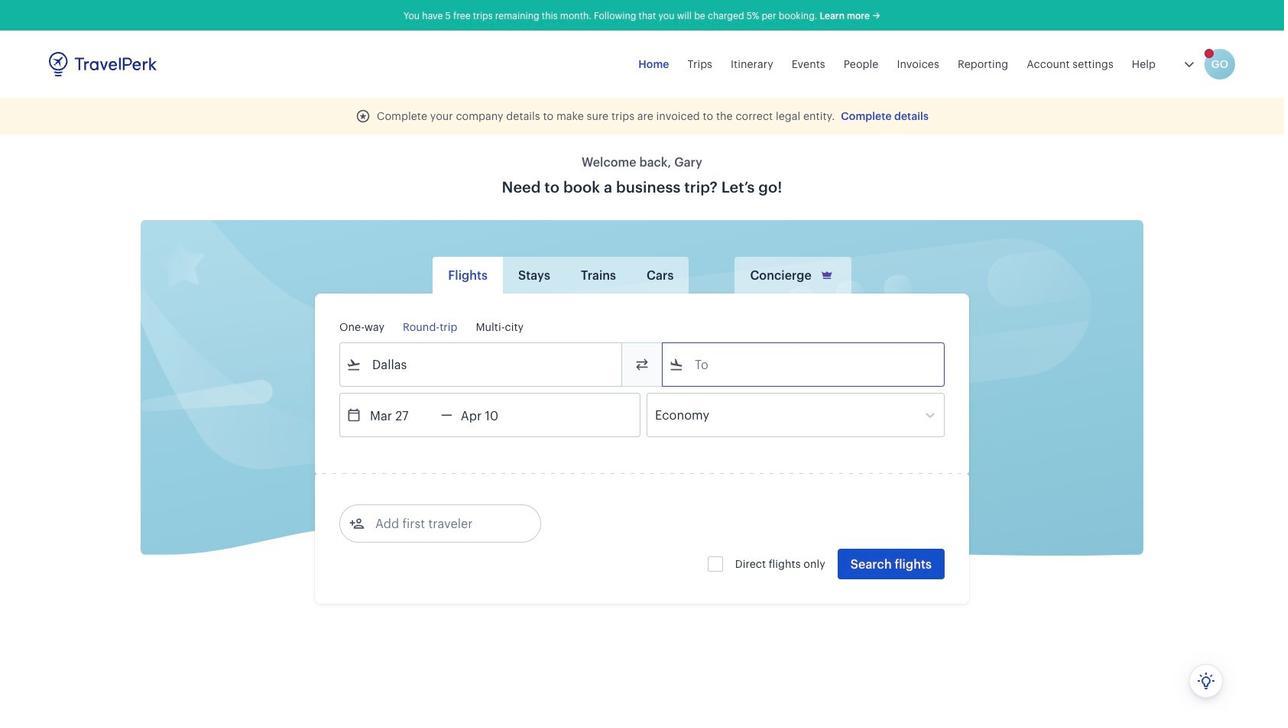 Task type: describe. For each thing, give the bounding box(es) containing it.
Return text field
[[453, 394, 532, 437]]

From search field
[[362, 353, 602, 377]]

Depart text field
[[362, 394, 441, 437]]



Task type: vqa. For each thing, say whether or not it's contained in the screenshot.
To search field on the right of page
yes



Task type: locate. For each thing, give the bounding box(es) containing it.
To search field
[[685, 353, 925, 377]]

Add first traveler search field
[[365, 512, 524, 536]]



